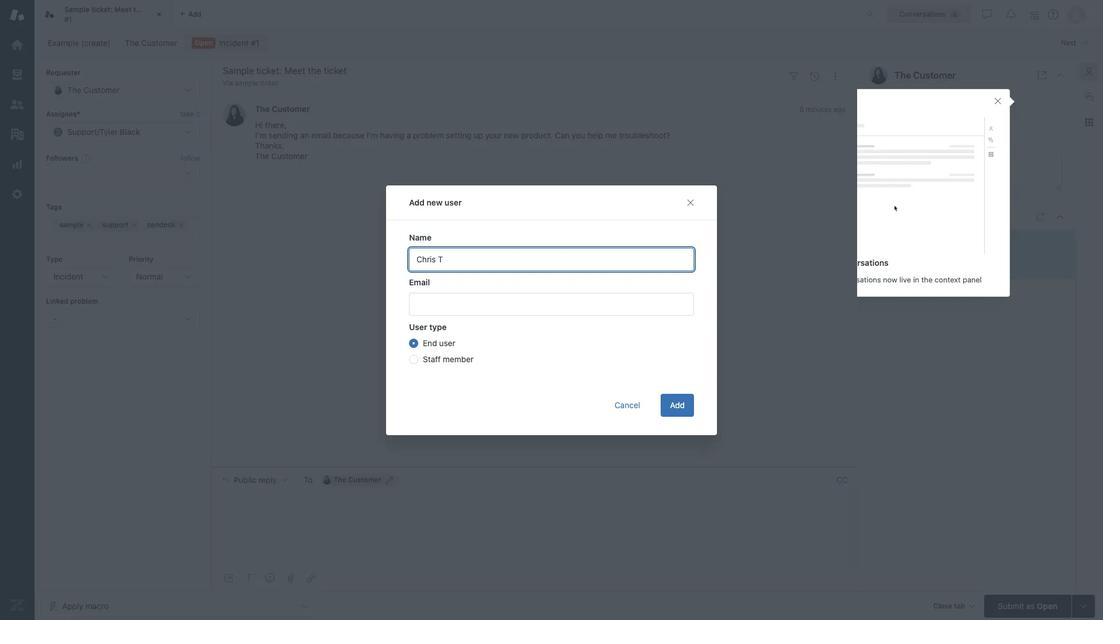 Task type: describe. For each thing, give the bounding box(es) containing it.
customers image
[[10, 97, 25, 112]]

email
[[311, 131, 331, 140]]

side conversations now live in the context panel
[[815, 275, 982, 284]]

panel
[[963, 275, 982, 284]]

can
[[555, 131, 570, 140]]

close modal image
[[686, 198, 695, 207]]

notes
[[869, 152, 891, 162]]

Email field
[[409, 293, 694, 316]]

reporting image
[[10, 157, 25, 172]]

open inside open link
[[195, 38, 213, 47]]

conversations for side conversations now live in the context panel
[[833, 275, 881, 284]]

take it button
[[180, 109, 200, 121]]

end user
[[423, 338, 455, 348]]

0 vertical spatial the customer link
[[117, 35, 185, 51]]

submit
[[998, 601, 1024, 611]]

ticket for sample ticket: meet the ticket
[[982, 236, 1002, 246]]

sample ticket: meet the ticket #1
[[64, 5, 165, 23]]

organizations image
[[10, 127, 25, 142]]

member
[[443, 354, 474, 364]]

states)
[[982, 134, 1009, 143]]

conversations for side conversations
[[834, 258, 889, 267]]

cancel button
[[606, 394, 649, 417]]

follow button
[[181, 153, 200, 164]]

add link (cmd k) image
[[307, 574, 316, 583]]

as
[[1026, 601, 1035, 611]]

product.
[[521, 131, 553, 140]]

via sample ticket
[[223, 79, 278, 87]]

sample ticket: meet the ticket
[[892, 236, 1002, 246]]

view more details image
[[1038, 71, 1047, 80]]

side for side conversations now live in the context panel
[[815, 275, 831, 284]]

side for side conversations
[[815, 258, 832, 267]]

example (create) button
[[40, 35, 118, 51]]

2 i'm from the left
[[367, 131, 378, 140]]

cc button
[[837, 475, 848, 485]]

insert emojis image
[[265, 574, 275, 583]]

the right customer@example.com image
[[334, 476, 347, 484]]

incident button
[[46, 268, 117, 286]]

meet for sample ticket: meet the ticket #1
[[115, 5, 132, 14]]

1 vertical spatial problem
[[70, 297, 98, 306]]

priority
[[129, 255, 154, 263]]

6
[[800, 105, 804, 114]]

sending
[[269, 131, 298, 140]]

take it
[[180, 110, 200, 119]]

1 horizontal spatial ticket
[[260, 79, 278, 87]]

ticket: for sample ticket: meet the ticket
[[922, 236, 944, 246]]

the for sample ticket: meet the ticket #1
[[133, 5, 144, 14]]

you
[[572, 131, 585, 140]]

conversations
[[900, 9, 946, 18]]

context
[[935, 275, 961, 284]]

0 vertical spatial user
[[445, 197, 462, 207]]

having
[[380, 131, 405, 140]]

follow
[[181, 154, 200, 163]]

me
[[606, 131, 617, 140]]

customer@example.com button
[[858, 93, 1076, 111]]

user
[[409, 322, 427, 332]]

linked problem
[[46, 297, 98, 306]]

apps image
[[1085, 118, 1094, 127]]

a
[[407, 131, 411, 140]]

english
[[923, 134, 950, 143]]

1 horizontal spatial the
[[922, 275, 933, 284]]

1 vertical spatial user
[[439, 338, 455, 348]]

problem inside hi there, i'm sending an email because i'm having a problem setting up your new product. can you help me troubleshoot? thanks, the customer
[[413, 131, 444, 140]]

add new user dialog
[[386, 185, 717, 435]]

add attachment image
[[286, 574, 295, 583]]

1 vertical spatial the customer link
[[255, 104, 310, 114]]

staff member
[[423, 354, 474, 364]]

in
[[913, 275, 919, 284]]

add for add new user
[[409, 197, 425, 207]]

6 minutes ago text field
[[800, 105, 846, 114]]

language
[[869, 134, 906, 143]]

the right 'user' "icon"
[[895, 70, 911, 80]]

cancel
[[615, 400, 640, 410]]

customer@example.com
[[923, 97, 1015, 107]]

cc
[[837, 475, 848, 485]]

the up hi
[[255, 104, 270, 114]]

Subject field
[[221, 64, 781, 78]]

english (united states)
[[923, 134, 1009, 143]]

conversations button
[[887, 5, 972, 23]]

staff
[[423, 354, 441, 364]]

add new user
[[409, 197, 462, 207]]

customer left edit user icon
[[348, 476, 381, 484]]

now
[[883, 275, 898, 284]]

tab containing sample ticket: meet the ticket
[[34, 0, 172, 29]]

take
[[180, 110, 194, 119]]

ticket: for sample ticket: meet the ticket #1
[[91, 5, 113, 14]]

help
[[587, 131, 603, 140]]

format text image
[[245, 574, 254, 583]]

because
[[333, 131, 364, 140]]

6 minutes ago
[[800, 105, 846, 114]]

thanks,
[[255, 141, 284, 151]]

your
[[485, 131, 502, 140]]



Task type: vqa. For each thing, say whether or not it's contained in the screenshot.
THE CUSTOMER link to the top
yes



Task type: locate. For each thing, give the bounding box(es) containing it.
sample ticket: meet the ticket button
[[858, 230, 1076, 279]]

customer context image
[[1085, 67, 1094, 76]]

0 vertical spatial sample
[[64, 5, 89, 14]]

meet inside button
[[947, 236, 965, 246]]

0 vertical spatial problem
[[413, 131, 444, 140]]

i'm down hi
[[255, 131, 266, 140]]

ticket: up (create)
[[91, 5, 113, 14]]

1 vertical spatial new
[[427, 197, 443, 207]]

the inside "sample ticket: meet the ticket #1"
[[133, 5, 144, 14]]

add right the cancel
[[670, 400, 685, 410]]

hi there, i'm sending an email because i'm having a problem setting up your new product. can you help me troubleshoot? thanks, the customer
[[255, 120, 670, 161]]

the inside sample ticket: meet the ticket button
[[968, 236, 980, 246]]

ticket: up context
[[922, 236, 944, 246]]

problem
[[413, 131, 444, 140], [70, 297, 98, 306]]

side conversations
[[815, 258, 889, 267]]

0 vertical spatial conversations
[[834, 258, 889, 267]]

new inside hi there, i'm sending an email because i'm having a problem setting up your new product. can you help me troubleshoot? thanks, the customer
[[504, 131, 519, 140]]

(create)
[[81, 38, 111, 48]]

meet inside "sample ticket: meet the ticket #1"
[[115, 5, 132, 14]]

type
[[429, 322, 447, 332]]

customer
[[141, 38, 178, 48], [913, 70, 956, 80], [272, 104, 310, 114], [271, 151, 308, 161], [348, 476, 381, 484]]

0 horizontal spatial meet
[[115, 5, 132, 14]]

2 horizontal spatial ticket
[[982, 236, 1002, 246]]

incident
[[53, 272, 83, 282]]

the
[[133, 5, 144, 14], [968, 236, 980, 246], [922, 275, 933, 284]]

2 side from the top
[[815, 275, 831, 284]]

add for add
[[670, 400, 685, 410]]

the customer
[[125, 38, 178, 48], [895, 70, 956, 80], [255, 104, 310, 114], [334, 476, 381, 484]]

0 horizontal spatial sample
[[64, 5, 89, 14]]

end
[[423, 338, 437, 348]]

the customer link
[[117, 35, 185, 51], [255, 104, 310, 114]]

to
[[304, 475, 313, 485]]

i'm
[[255, 131, 266, 140], [367, 131, 378, 140]]

add inside button
[[670, 400, 685, 410]]

user type
[[409, 322, 447, 332]]

meet up context
[[947, 236, 965, 246]]

events image
[[810, 72, 819, 81]]

1 side from the top
[[815, 258, 832, 267]]

tabs tab list
[[34, 0, 854, 29]]

ticket: inside "sample ticket: meet the ticket #1"
[[91, 5, 113, 14]]

conversations down side conversations
[[833, 275, 881, 284]]

conversations
[[834, 258, 889, 267], [833, 275, 881, 284]]

1 horizontal spatial open
[[1037, 601, 1058, 611]]

0 vertical spatial side
[[815, 258, 832, 267]]

2 vertical spatial ticket
[[982, 236, 1002, 246]]

the for sample ticket: meet the ticket
[[968, 236, 980, 246]]

meet up example (create) button
[[115, 5, 132, 14]]

1 horizontal spatial add
[[670, 400, 685, 410]]

ticket:
[[91, 5, 113, 14], [922, 236, 944, 246]]

#1
[[64, 15, 72, 23]]

normal
[[136, 272, 163, 282]]

open link
[[184, 35, 267, 51]]

the customer down "sample ticket: meet the ticket #1"
[[125, 38, 178, 48]]

linked
[[46, 297, 68, 306]]

1 vertical spatial open
[[1037, 601, 1058, 611]]

views image
[[10, 67, 25, 82]]

(united
[[952, 134, 980, 143]]

0 horizontal spatial the customer link
[[117, 35, 185, 51]]

0 horizontal spatial ticket
[[146, 5, 165, 14]]

1 horizontal spatial new
[[504, 131, 519, 140]]

Add user notes text field
[[923, 151, 1062, 191]]

sample inside "sample ticket: meet the ticket #1"
[[64, 5, 89, 14]]

hi
[[255, 120, 263, 130]]

Name field
[[409, 248, 694, 271]]

1 horizontal spatial close image
[[1056, 71, 1065, 80]]

type
[[46, 255, 63, 263]]

normal button
[[129, 268, 200, 286]]

1 vertical spatial conversations
[[833, 275, 881, 284]]

sample up #1 at the left
[[64, 5, 89, 14]]

main element
[[0, 0, 34, 621]]

next button
[[1054, 34, 1095, 52]]

the customer inside secondary element
[[125, 38, 178, 48]]

example
[[48, 38, 79, 48]]

meet for sample ticket: meet the ticket
[[947, 236, 965, 246]]

1 horizontal spatial problem
[[413, 131, 444, 140]]

0 vertical spatial ticket
[[146, 5, 165, 14]]

ago
[[834, 105, 846, 114]]

close image inside tab
[[153, 9, 165, 20]]

0 horizontal spatial ticket:
[[91, 5, 113, 14]]

1 vertical spatial sample
[[892, 236, 919, 246]]

interactions
[[872, 212, 924, 222]]

customer up there, on the top left of page
[[272, 104, 310, 114]]

get help image
[[1048, 9, 1058, 20]]

the customer up there, on the top left of page
[[255, 104, 310, 114]]

customer down sending
[[271, 151, 308, 161]]

0 horizontal spatial add
[[409, 197, 425, 207]]

up
[[474, 131, 483, 140]]

get started image
[[10, 37, 25, 52]]

sample down interactions
[[892, 236, 919, 246]]

sample
[[235, 79, 258, 87]]

the down "sample ticket: meet the ticket #1"
[[125, 38, 139, 48]]

0 vertical spatial new
[[504, 131, 519, 140]]

zendesk products image
[[1031, 11, 1039, 19]]

draft mode image
[[224, 574, 233, 583]]

the customer link up there, on the top left of page
[[255, 104, 310, 114]]

an
[[300, 131, 309, 140]]

sample for sample ticket: meet the ticket
[[892, 236, 919, 246]]

sample inside button
[[892, 236, 919, 246]]

the inside the customer link
[[125, 38, 139, 48]]

via
[[223, 79, 233, 87]]

0 vertical spatial open
[[195, 38, 213, 47]]

zendesk support image
[[10, 7, 25, 22]]

avatar image
[[223, 104, 246, 127]]

0 horizontal spatial open
[[195, 38, 213, 47]]

1 vertical spatial close image
[[1056, 71, 1065, 80]]

sample for sample ticket: meet the ticket #1
[[64, 5, 89, 14]]

new up name
[[427, 197, 443, 207]]

there,
[[265, 120, 287, 130]]

1 vertical spatial ticket
[[260, 79, 278, 87]]

2 vertical spatial the
[[922, 275, 933, 284]]

1 horizontal spatial i'm
[[367, 131, 378, 140]]

minutes
[[806, 105, 832, 114]]

0 vertical spatial meet
[[115, 5, 132, 14]]

ticket for sample ticket: meet the ticket #1
[[146, 5, 165, 14]]

example (create)
[[48, 38, 111, 48]]

1 i'm from the left
[[255, 131, 266, 140]]

the down thanks,
[[255, 151, 269, 161]]

edit user image
[[386, 476, 394, 484]]

the
[[125, 38, 139, 48], [895, 70, 911, 80], [255, 104, 270, 114], [255, 151, 269, 161], [334, 476, 347, 484]]

new
[[504, 131, 519, 140], [427, 197, 443, 207]]

name
[[409, 232, 432, 242]]

sample
[[64, 5, 89, 14], [892, 236, 919, 246]]

open
[[195, 38, 213, 47], [1037, 601, 1058, 611]]

0 horizontal spatial close image
[[153, 9, 165, 20]]

live
[[900, 275, 911, 284]]

customer down "sample ticket: meet the ticket #1"
[[141, 38, 178, 48]]

new inside dialog
[[427, 197, 443, 207]]

0 horizontal spatial problem
[[70, 297, 98, 306]]

the customer right customer@example.com image
[[334, 476, 381, 484]]

email
[[409, 277, 430, 287]]

new right your
[[504, 131, 519, 140]]

add up name
[[409, 197, 425, 207]]

ticket
[[146, 5, 165, 14], [260, 79, 278, 87], [982, 236, 1002, 246]]

user
[[445, 197, 462, 207], [439, 338, 455, 348]]

0 vertical spatial ticket:
[[91, 5, 113, 14]]

the inside hi there, i'm sending an email because i'm having a problem setting up your new product. can you help me troubleshoot? thanks, the customer
[[255, 151, 269, 161]]

0 horizontal spatial the
[[133, 5, 144, 14]]

add
[[409, 197, 425, 207], [670, 400, 685, 410]]

setting
[[446, 131, 472, 140]]

1 vertical spatial ticket:
[[922, 236, 944, 246]]

customer@example.com image
[[322, 476, 331, 485]]

0 vertical spatial the
[[133, 5, 144, 14]]

submit as open
[[998, 601, 1058, 611]]

the customer link down "sample ticket: meet the ticket #1"
[[117, 35, 185, 51]]

side
[[815, 258, 832, 267], [815, 275, 831, 284]]

2 horizontal spatial the
[[968, 236, 980, 246]]

1 vertical spatial side
[[815, 275, 831, 284]]

close image
[[153, 9, 165, 20], [1056, 71, 1065, 80]]

0 vertical spatial add
[[409, 197, 425, 207]]

ticket: inside button
[[922, 236, 944, 246]]

user image
[[869, 66, 888, 84]]

ticket inside "sample ticket: meet the ticket #1"
[[146, 5, 165, 14]]

1 horizontal spatial sample
[[892, 236, 919, 246]]

troubleshoot?
[[619, 131, 670, 140]]

next
[[1061, 38, 1076, 47]]

secondary element
[[34, 32, 1103, 55]]

the customer right 'user' "icon"
[[895, 70, 956, 80]]

customer inside secondary element
[[141, 38, 178, 48]]

add button
[[661, 394, 694, 417]]

1 horizontal spatial the customer link
[[255, 104, 310, 114]]

0 horizontal spatial new
[[427, 197, 443, 207]]

1 vertical spatial the
[[968, 236, 980, 246]]

customer up the customer@example.com button
[[913, 70, 956, 80]]

ticket inside button
[[982, 236, 1002, 246]]

0 vertical spatial close image
[[153, 9, 165, 20]]

problem down incident popup button
[[70, 297, 98, 306]]

tab
[[34, 0, 172, 29]]

zendesk image
[[10, 598, 25, 613]]

i'm left having on the top of page
[[367, 131, 378, 140]]

conversations up now on the top of page
[[834, 258, 889, 267]]

meet
[[115, 5, 132, 14], [947, 236, 965, 246]]

1 vertical spatial meet
[[947, 236, 965, 246]]

1 horizontal spatial ticket:
[[922, 236, 944, 246]]

it
[[196, 110, 200, 119]]

customer inside hi there, i'm sending an email because i'm having a problem setting up your new product. can you help me troubleshoot? thanks, the customer
[[271, 151, 308, 161]]

0 horizontal spatial i'm
[[255, 131, 266, 140]]

1 horizontal spatial meet
[[947, 236, 965, 246]]

admin image
[[10, 187, 25, 202]]

problem right a at the top left of the page
[[413, 131, 444, 140]]

1 vertical spatial add
[[670, 400, 685, 410]]



